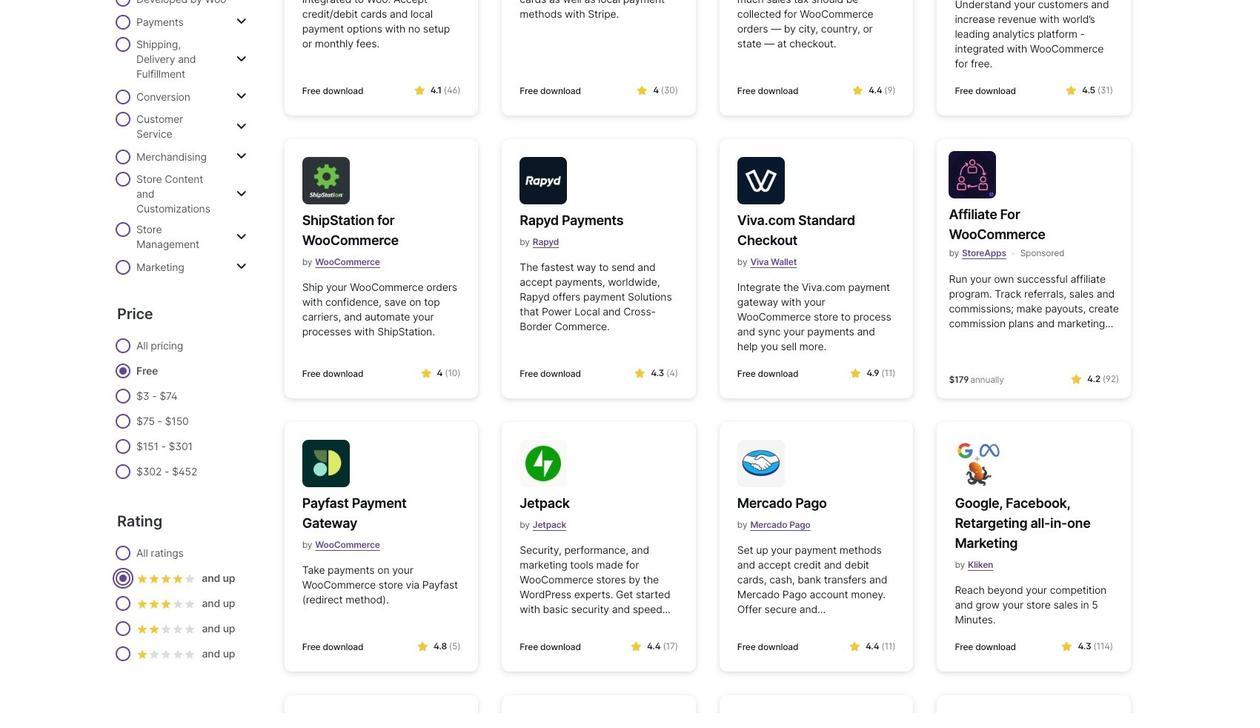 Task type: locate. For each thing, give the bounding box(es) containing it.
2 show subcategories image from the top
[[236, 90, 246, 102]]

7 show subcategories image from the top
[[236, 261, 246, 273]]

show subcategories image
[[236, 53, 246, 65], [236, 90, 246, 102], [236, 120, 246, 132], [236, 150, 246, 162], [236, 188, 246, 200], [236, 231, 246, 243], [236, 261, 246, 273]]

3 show subcategories image from the top
[[236, 120, 246, 132]]



Task type: vqa. For each thing, say whether or not it's contained in the screenshot.
Service navigation menu 'element'
no



Task type: describe. For each thing, give the bounding box(es) containing it.
4 show subcategories image from the top
[[236, 150, 246, 162]]

show subcategories image
[[236, 16, 246, 27]]

1 show subcategories image from the top
[[236, 53, 246, 65]]

6 show subcategories image from the top
[[236, 231, 246, 243]]

5 show subcategories image from the top
[[236, 188, 246, 200]]



